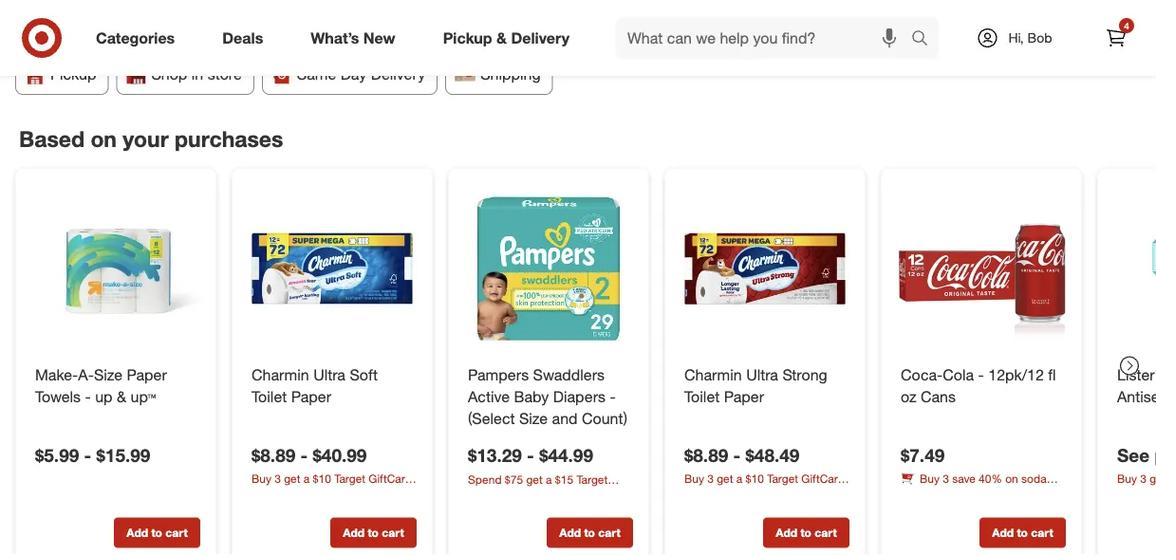 Task type: describe. For each thing, give the bounding box(es) containing it.
$13.29
[[468, 445, 522, 466]]

buy
[[920, 471, 940, 486]]

pickup button
[[15, 53, 109, 95]]

charmin for $8.89 - $48.49
[[685, 366, 742, 384]]

make-a-size paper towels - up & up™ link
[[35, 364, 197, 408]]

4 link
[[1096, 17, 1137, 59]]

coca-cola - 12pk/12 fl oz cans link
[[901, 364, 1062, 408]]

buy 3 save 40% on soda 12-pks button
[[901, 470, 1066, 502]]

$8.89 for $8.89 - $48.49
[[685, 444, 728, 466]]

day
[[341, 65, 367, 83]]

same day delivery button
[[262, 53, 438, 95]]

what's
[[311, 29, 359, 47]]

4
[[1124, 19, 1130, 31]]

new
[[363, 29, 396, 47]]

pampers
[[468, 366, 529, 384]]

see
[[1117, 444, 1150, 466]]

hi, bob
[[1009, 29, 1052, 46]]

& inside make-a-size paper towels - up & up™
[[117, 387, 126, 406]]

0 horizontal spatial on
[[91, 125, 117, 152]]

charmin ultra soft toilet paper link
[[252, 364, 413, 408]]

coca-cola - 12pk/12 fl oz cans
[[901, 366, 1056, 406]]

cola
[[943, 366, 974, 384]]

- right $5.99 on the bottom of the page
[[84, 444, 91, 466]]

$8.89 for $8.89 - $40.99
[[252, 444, 296, 466]]

$40.99
[[313, 444, 367, 466]]

charmin ultra soft toilet paper
[[252, 366, 378, 406]]

based on your purchases
[[19, 125, 283, 152]]

add to cart button for $7.49
[[980, 518, 1066, 548]]

listeri link
[[1117, 364, 1156, 408]]

- inside make-a-size paper towels - up & up™
[[85, 387, 91, 406]]

make-a-size paper towels - up & up™
[[35, 366, 167, 406]]

baby
[[514, 387, 549, 406]]

diapers
[[553, 387, 606, 406]]

a-
[[78, 366, 94, 384]]

$13.29 - $44.99 spend $75 get a $15 target giftcard on diapers & wipes
[[468, 445, 612, 502]]

pickup for pickup & delivery
[[443, 29, 492, 47]]

spend
[[468, 472, 502, 486]]

shop in store
[[151, 65, 242, 83]]

soft
[[350, 366, 378, 384]]

$8.89 - $40.99
[[252, 444, 367, 466]]

1 cart from the left
[[165, 526, 188, 540]]

delivery for pickup & delivery
[[511, 29, 570, 47]]

shipping
[[481, 65, 541, 83]]

pks
[[918, 488, 936, 502]]

hi,
[[1009, 29, 1024, 46]]

paper for $8.89 - $48.49
[[724, 387, 764, 406]]

size inside make-a-size paper towels - up & up™
[[94, 366, 122, 384]]

to for $8.89 - $48.49
[[801, 526, 812, 540]]

giftcard
[[468, 488, 511, 502]]

charmin ultra strong toilet paper link
[[685, 364, 846, 408]]

soda
[[1022, 471, 1047, 486]]

active
[[468, 387, 510, 406]]

12pk/12
[[989, 366, 1044, 384]]

pampers swaddlers active baby diapers - (select size and count)
[[468, 366, 628, 428]]

strong
[[783, 366, 828, 384]]

shipping button
[[445, 53, 553, 95]]

a
[[546, 472, 552, 486]]

towels
[[35, 387, 81, 406]]

wipes
[[582, 488, 612, 502]]

deals
[[222, 29, 263, 47]]

store
[[208, 65, 242, 83]]

coca-
[[901, 366, 943, 384]]

up™
[[131, 387, 156, 406]]

size inside pampers swaddlers active baby diapers - (select size and count)
[[519, 409, 548, 428]]

get
[[526, 472, 543, 486]]

categories link
[[80, 17, 199, 59]]

to for $13.29 - $44.99
[[584, 526, 595, 540]]

deals link
[[206, 17, 287, 59]]

cart for $8.89 - $48.49
[[815, 526, 837, 540]]

0 vertical spatial &
[[497, 29, 507, 47]]

& inside $13.29 - $44.99 spend $75 get a $15 target giftcard on diapers & wipes
[[572, 488, 579, 502]]

add to cart button for $8.89 - $40.99
[[330, 518, 417, 548]]

target
[[577, 472, 608, 486]]

add to cart button for $8.89 - $48.49
[[763, 518, 850, 548]]

bob
[[1028, 29, 1052, 46]]

search
[[903, 30, 949, 49]]

add to cart for $13.29 - $44.99
[[559, 526, 621, 540]]

in
[[192, 65, 203, 83]]

$5.99
[[35, 444, 79, 466]]

- inside coca-cola - 12pk/12 fl oz cans
[[978, 366, 984, 384]]

1 add to cart from the left
[[127, 526, 188, 540]]

(select
[[468, 409, 515, 428]]

oz
[[901, 387, 917, 406]]

$15
[[555, 472, 574, 486]]

$5.99 - $15.99
[[35, 444, 150, 466]]

shop
[[151, 65, 187, 83]]

count)
[[582, 409, 628, 428]]

same
[[297, 65, 336, 83]]

$48.49
[[746, 444, 800, 466]]



Task type: locate. For each thing, give the bounding box(es) containing it.
4 add to cart from the left
[[776, 526, 837, 540]]

add to cart button down the soda on the right of the page
[[980, 518, 1066, 548]]

purchases
[[175, 125, 283, 152]]

spend $75 get a $15 target giftcard on diapers & wipes button
[[468, 471, 633, 502]]

2 to from the left
[[368, 526, 379, 540]]

add to cart down the soda on the right of the page
[[992, 526, 1054, 540]]

- left the up
[[85, 387, 91, 406]]

add to cart down $15.99 at bottom
[[127, 526, 188, 540]]

3 add from the left
[[559, 526, 581, 540]]

1 vertical spatial on
[[1006, 471, 1018, 486]]

add to cart button down $40.99
[[330, 518, 417, 548]]

0 horizontal spatial paper
[[127, 366, 167, 384]]

charmin inside charmin ultra strong toilet paper
[[685, 366, 742, 384]]

what's new
[[311, 29, 396, 47]]

delivery down the new
[[371, 65, 426, 83]]

ultra for $48.49
[[746, 366, 778, 384]]

charmin ultra soft toilet paper image
[[248, 184, 417, 353], [248, 184, 417, 353]]

paper
[[127, 366, 167, 384], [291, 387, 331, 406], [724, 387, 764, 406]]

add to cart button down wipes
[[547, 518, 633, 548]]

pickup & delivery
[[443, 29, 570, 47]]

add to cart for $7.49
[[992, 526, 1054, 540]]

toilet up $8.89 - $48.49
[[685, 387, 720, 406]]

based
[[19, 125, 84, 152]]

1 horizontal spatial on
[[514, 488, 527, 502]]

1 add from the left
[[127, 526, 148, 540]]

add to cart for $8.89 - $40.99
[[343, 526, 404, 540]]

charmin for $8.89 - $40.99
[[252, 366, 309, 384]]

cart for $13.29 - $44.99
[[598, 526, 621, 540]]

5 add to cart from the left
[[992, 526, 1054, 540]]

toilet for $8.89 - $48.49
[[685, 387, 720, 406]]

$8.89 left $40.99
[[252, 444, 296, 466]]

paper for $8.89 - $40.99
[[291, 387, 331, 406]]

fl
[[1048, 366, 1056, 384]]

paper inside charmin ultra strong toilet paper
[[724, 387, 764, 406]]

1 vertical spatial size
[[519, 409, 548, 428]]

2 vertical spatial on
[[514, 488, 527, 502]]

2 charmin from the left
[[685, 366, 742, 384]]

$75
[[505, 472, 523, 486]]

up
[[95, 387, 113, 406]]

0 vertical spatial size
[[94, 366, 122, 384]]

toilet inside charmin ultra strong toilet paper
[[685, 387, 720, 406]]

1 horizontal spatial toilet
[[685, 387, 720, 406]]

delivery
[[511, 29, 570, 47], [371, 65, 426, 83]]

5 add to cart button from the left
[[980, 518, 1066, 548]]

$8.89 left $48.49
[[685, 444, 728, 466]]

charmin ultra strong toilet paper
[[685, 366, 828, 406]]

1 add to cart button from the left
[[114, 518, 200, 548]]

2 vertical spatial &
[[572, 488, 579, 502]]

1 horizontal spatial pickup
[[443, 29, 492, 47]]

4 cart from the left
[[815, 526, 837, 540]]

4 add to cart button from the left
[[763, 518, 850, 548]]

3 to from the left
[[584, 526, 595, 540]]

-
[[978, 366, 984, 384], [85, 387, 91, 406], [610, 387, 616, 406], [84, 444, 91, 466], [301, 444, 308, 466], [733, 444, 741, 466], [527, 445, 534, 466]]

cart
[[165, 526, 188, 540], [382, 526, 404, 540], [598, 526, 621, 540], [815, 526, 837, 540], [1031, 526, 1054, 540]]

add for $8.89 - $48.49
[[776, 526, 798, 540]]

2 toilet from the left
[[685, 387, 720, 406]]

2 horizontal spatial paper
[[724, 387, 764, 406]]

charmin inside charmin ultra soft toilet paper
[[252, 366, 309, 384]]

add down $48.49
[[776, 526, 798, 540]]

2 ultra from the left
[[746, 366, 778, 384]]

3 add to cart button from the left
[[547, 518, 633, 548]]

add
[[127, 526, 148, 540], [343, 526, 365, 540], [559, 526, 581, 540], [776, 526, 798, 540], [992, 526, 1014, 540]]

&
[[497, 29, 507, 47], [117, 387, 126, 406], [572, 488, 579, 502]]

& right the up
[[117, 387, 126, 406]]

& up shipping button
[[497, 29, 507, 47]]

shop in store button
[[116, 53, 254, 95]]

listerine cool mint antiseptic mouthwash image
[[1114, 184, 1156, 353], [1114, 184, 1156, 353]]

0 horizontal spatial delivery
[[371, 65, 426, 83]]

cans
[[921, 387, 956, 406]]

add to cart button down $15.99 at bottom
[[114, 518, 200, 548]]

$8.89
[[252, 444, 296, 466], [685, 444, 728, 466]]

to for $8.89 - $40.99
[[368, 526, 379, 540]]

size up the up
[[94, 366, 122, 384]]

on left your
[[91, 125, 117, 152]]

search button
[[903, 17, 949, 63]]

on down $75
[[514, 488, 527, 502]]

3 cart from the left
[[598, 526, 621, 540]]

make-a-size paper towels - up & up™ image
[[31, 184, 200, 353], [31, 184, 200, 353]]

pickup
[[443, 29, 492, 47], [50, 65, 96, 83]]

2 add to cart button from the left
[[330, 518, 417, 548]]

swaddlers
[[533, 366, 605, 384]]

listeri
[[1117, 366, 1156, 406]]

add down $15.99 at bottom
[[127, 526, 148, 540]]

0 horizontal spatial toilet
[[252, 387, 287, 406]]

coca-cola - 12pk/12 fl oz cans image
[[897, 184, 1066, 353], [897, 184, 1066, 353]]

pickup for pickup
[[50, 65, 96, 83]]

paper up $8.89 - $48.49
[[724, 387, 764, 406]]

5 cart from the left
[[1031, 526, 1054, 540]]

2 add to cart from the left
[[343, 526, 404, 540]]

- up the count)
[[610, 387, 616, 406]]

2 cart from the left
[[382, 526, 404, 540]]

categories
[[96, 29, 175, 47]]

1 horizontal spatial delivery
[[511, 29, 570, 47]]

1 charmin from the left
[[252, 366, 309, 384]]

pickup up shipping button
[[443, 29, 492, 47]]

diapers
[[530, 488, 569, 502]]

delivery inside button
[[371, 65, 426, 83]]

delivery for same day delivery
[[371, 65, 426, 83]]

add to cart button for $13.29 - $44.99
[[547, 518, 633, 548]]

4 to from the left
[[801, 526, 812, 540]]

pickup up based
[[50, 65, 96, 83]]

same day delivery
[[297, 65, 426, 83]]

paper inside charmin ultra soft toilet paper
[[291, 387, 331, 406]]

size
[[94, 366, 122, 384], [519, 409, 548, 428]]

cart for $7.49
[[1031, 526, 1054, 540]]

charmin ultra strong toilet paper image
[[681, 184, 850, 353], [681, 184, 850, 353]]

your
[[123, 125, 169, 152]]

ultra left soft
[[313, 366, 346, 384]]

paper up $8.89 - $40.99
[[291, 387, 331, 406]]

2 horizontal spatial on
[[1006, 471, 1018, 486]]

ultra inside charmin ultra soft toilet paper
[[313, 366, 346, 384]]

3
[[943, 471, 949, 486]]

on right 40%
[[1006, 471, 1018, 486]]

buy 3 save 40% on soda 12-pks
[[901, 471, 1047, 502]]

- left $48.49
[[733, 444, 741, 466]]

0 vertical spatial delivery
[[511, 29, 570, 47]]

1 vertical spatial &
[[117, 387, 126, 406]]

2 $8.89 from the left
[[685, 444, 728, 466]]

What can we help you find? suggestions appear below search field
[[616, 17, 916, 59]]

ultra inside charmin ultra strong toilet paper
[[746, 366, 778, 384]]

pampers swaddlers active baby diapers - (select size and count) link
[[468, 364, 629, 429]]

pickup inside button
[[50, 65, 96, 83]]

0 horizontal spatial &
[[117, 387, 126, 406]]

add to cart for $8.89 - $48.49
[[776, 526, 837, 540]]

1 horizontal spatial $8.89
[[685, 444, 728, 466]]

- inside pampers swaddlers active baby diapers - (select size and count)
[[610, 387, 616, 406]]

1 horizontal spatial paper
[[291, 387, 331, 406]]

$15.99
[[96, 444, 150, 466]]

p
[[1155, 444, 1156, 466]]

1 horizontal spatial &
[[497, 29, 507, 47]]

$8.89 - $48.49
[[685, 444, 800, 466]]

cart for $8.89 - $40.99
[[382, 526, 404, 540]]

1 vertical spatial delivery
[[371, 65, 426, 83]]

what's new link
[[295, 17, 419, 59]]

make-
[[35, 366, 78, 384]]

paper inside make-a-size paper towels - up & up™
[[127, 366, 167, 384]]

- right cola
[[978, 366, 984, 384]]

add to cart down wipes
[[559, 526, 621, 540]]

4 add from the left
[[776, 526, 798, 540]]

2 add from the left
[[343, 526, 365, 540]]

ultra left the strong
[[746, 366, 778, 384]]

1 to from the left
[[151, 526, 162, 540]]

0 vertical spatial on
[[91, 125, 117, 152]]

paper up the up™
[[127, 366, 167, 384]]

2 horizontal spatial &
[[572, 488, 579, 502]]

1 horizontal spatial charmin
[[685, 366, 742, 384]]

ultra
[[313, 366, 346, 384], [746, 366, 778, 384]]

add down buy 3 save 40% on soda 12-pks button
[[992, 526, 1014, 540]]

0 horizontal spatial pickup
[[50, 65, 96, 83]]

pampers swaddlers active baby diapers - (select size and count) image
[[464, 184, 633, 353], [464, 184, 633, 353]]

see p
[[1117, 444, 1156, 466]]

ultra for $40.99
[[313, 366, 346, 384]]

save
[[952, 471, 976, 486]]

3 add to cart from the left
[[559, 526, 621, 540]]

1 vertical spatial pickup
[[50, 65, 96, 83]]

toilet for $8.89 - $40.99
[[252, 387, 287, 406]]

and
[[552, 409, 578, 428]]

add down $40.99
[[343, 526, 365, 540]]

0 horizontal spatial size
[[94, 366, 122, 384]]

add to cart down $48.49
[[776, 526, 837, 540]]

0 horizontal spatial charmin
[[252, 366, 309, 384]]

1 horizontal spatial ultra
[[746, 366, 778, 384]]

0 vertical spatial pickup
[[443, 29, 492, 47]]

0 horizontal spatial ultra
[[313, 366, 346, 384]]

on
[[91, 125, 117, 152], [1006, 471, 1018, 486], [514, 488, 527, 502]]

add to cart down $40.99
[[343, 526, 404, 540]]

- up get
[[527, 445, 534, 466]]

1 toilet from the left
[[252, 387, 287, 406]]

add to cart button down $48.49
[[763, 518, 850, 548]]

1 ultra from the left
[[313, 366, 346, 384]]

size down 'baby'
[[519, 409, 548, 428]]

1 $8.89 from the left
[[252, 444, 296, 466]]

on inside buy 3 save 40% on soda 12-pks
[[1006, 471, 1018, 486]]

toilet up $8.89 - $40.99
[[252, 387, 287, 406]]

add for $8.89 - $40.99
[[343, 526, 365, 540]]

add down diapers
[[559, 526, 581, 540]]

on inside $13.29 - $44.99 spend $75 get a $15 target giftcard on diapers & wipes
[[514, 488, 527, 502]]

add to cart button
[[114, 518, 200, 548], [330, 518, 417, 548], [547, 518, 633, 548], [763, 518, 850, 548], [980, 518, 1066, 548]]

to for $7.49
[[1017, 526, 1028, 540]]

5 add from the left
[[992, 526, 1014, 540]]

pickup & delivery link
[[427, 17, 593, 59]]

charmin up $8.89 - $48.49
[[685, 366, 742, 384]]

- left $40.99
[[301, 444, 308, 466]]

charmin
[[252, 366, 309, 384], [685, 366, 742, 384]]

& down $15
[[572, 488, 579, 502]]

12-
[[901, 488, 918, 502]]

$7.49
[[901, 444, 945, 466]]

1 horizontal spatial size
[[519, 409, 548, 428]]

add to cart
[[127, 526, 188, 540], [343, 526, 404, 540], [559, 526, 621, 540], [776, 526, 837, 540], [992, 526, 1054, 540]]

add for $13.29 - $44.99
[[559, 526, 581, 540]]

5 to from the left
[[1017, 526, 1028, 540]]

$44.99
[[539, 445, 593, 466]]

0 horizontal spatial $8.89
[[252, 444, 296, 466]]

toilet inside charmin ultra soft toilet paper
[[252, 387, 287, 406]]

delivery up shipping
[[511, 29, 570, 47]]

charmin left soft
[[252, 366, 309, 384]]

- inside $13.29 - $44.99 spend $75 get a $15 target giftcard on diapers & wipes
[[527, 445, 534, 466]]

add for $7.49
[[992, 526, 1014, 540]]

40%
[[979, 471, 1002, 486]]



Task type: vqa. For each thing, say whether or not it's contained in the screenshot.
Add to cart button related to $7.49
yes



